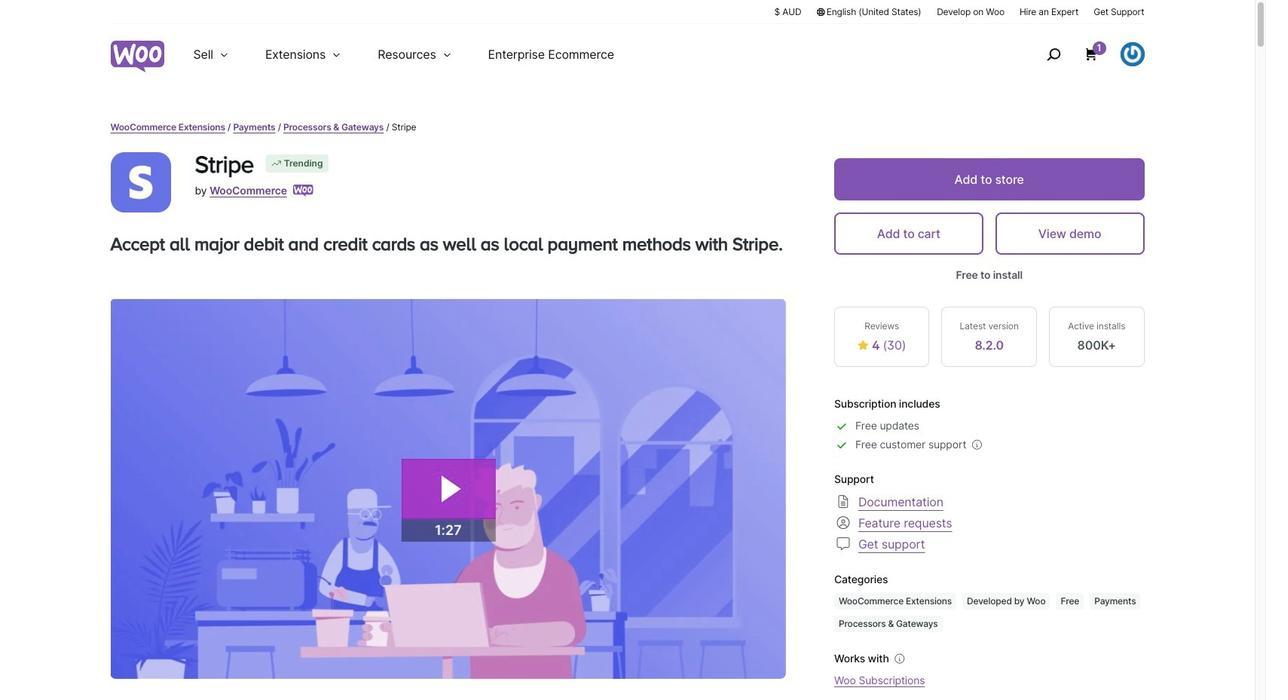 Task type: locate. For each thing, give the bounding box(es) containing it.
product icon image
[[110, 152, 171, 213]]

message image
[[835, 535, 853, 553]]

service navigation menu element
[[1015, 30, 1145, 79]]



Task type: describe. For each thing, give the bounding box(es) containing it.
circle info image
[[893, 651, 908, 667]]

circle user image
[[835, 514, 853, 532]]

open account menu image
[[1121, 42, 1145, 66]]

breadcrumb element
[[110, 121, 1145, 134]]

file lines image
[[835, 493, 853, 511]]

arrow trend up image
[[270, 158, 283, 170]]

search image
[[1042, 42, 1066, 66]]

developed by woocommerce image
[[293, 185, 314, 197]]



Task type: vqa. For each thing, say whether or not it's contained in the screenshot.
Developed by WooCommerce icon
yes



